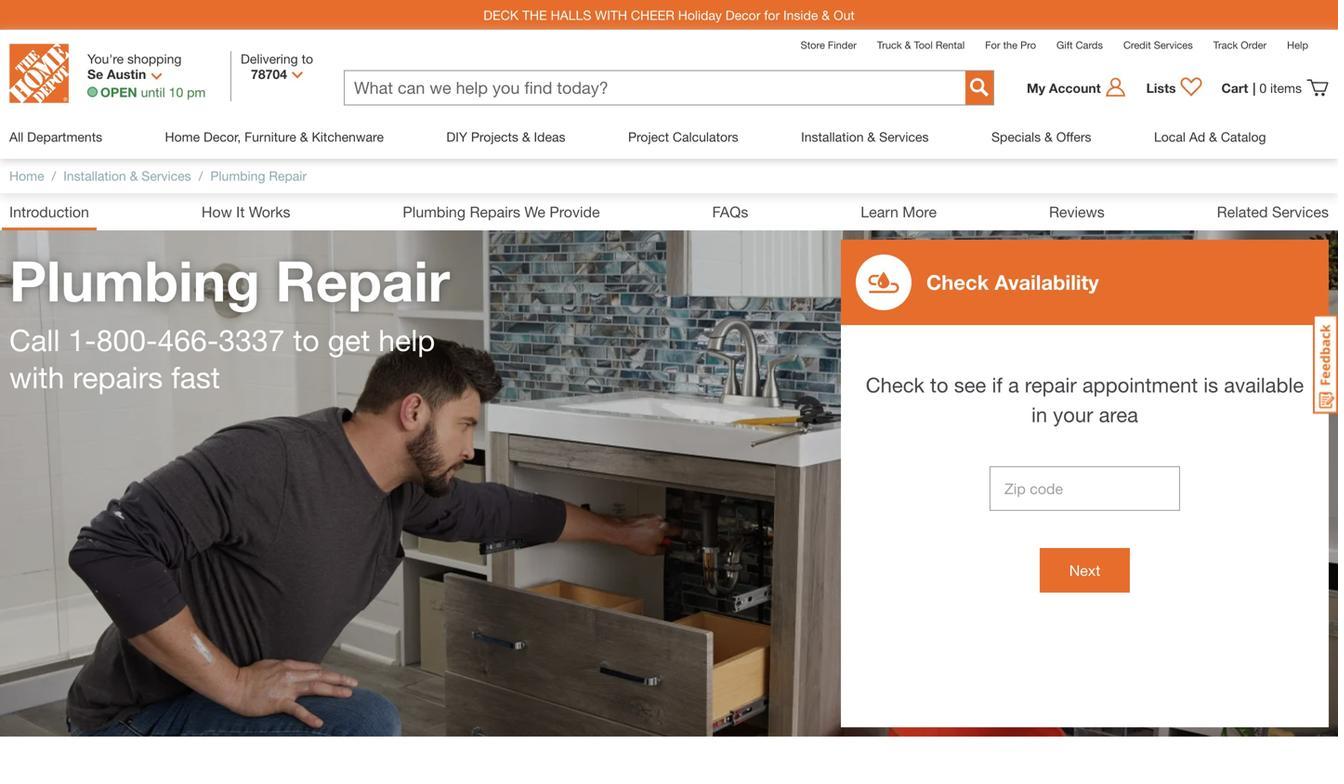Task type: describe. For each thing, give the bounding box(es) containing it.
project calculators
[[628, 129, 739, 145]]

track order
[[1214, 39, 1267, 51]]

home decor, furniture & kitchenware
[[165, 129, 384, 145]]

help
[[379, 323, 435, 358]]

you're shopping
[[87, 51, 182, 66]]

& up learn
[[868, 129, 876, 145]]

2 / from the left
[[199, 168, 203, 184]]

home link
[[9, 168, 44, 184]]

diy projects & ideas link
[[447, 115, 566, 159]]

feedback link image
[[1314, 314, 1339, 415]]

for the pro
[[986, 39, 1037, 51]]

the home depot image
[[9, 44, 69, 103]]

credit services
[[1124, 39, 1193, 51]]

gift
[[1057, 39, 1073, 51]]

delivering to
[[241, 51, 313, 66]]

pm
[[187, 85, 206, 100]]

specials & offers link
[[992, 115, 1092, 159]]

0 items
[[1260, 80, 1303, 96]]

& right furniture
[[300, 129, 308, 145]]

submit search image
[[971, 78, 989, 97]]

0
[[1260, 80, 1267, 96]]

specials
[[992, 129, 1041, 145]]

austin
[[107, 66, 146, 82]]

learn
[[861, 203, 899, 221]]

truck & tool rental link
[[878, 39, 965, 51]]

shopping
[[127, 51, 182, 66]]

& right ad
[[1210, 129, 1218, 145]]

& left offers on the top right of the page
[[1045, 129, 1053, 145]]

diy projects & ideas
[[447, 129, 566, 145]]

cart
[[1222, 80, 1249, 96]]

& left out
[[822, 7, 830, 23]]

for the pro link
[[986, 39, 1037, 51]]

provide
[[550, 203, 600, 221]]

until
[[141, 85, 165, 100]]

kitchenware
[[312, 129, 384, 145]]

store finder
[[801, 39, 857, 51]]

get
[[328, 323, 370, 358]]

to for check to see if a repair appointment is available in your area
[[931, 373, 949, 397]]

the
[[522, 7, 547, 23]]

cheer
[[631, 7, 675, 23]]

specials & offers
[[992, 129, 1092, 145]]

1 horizontal spatial installation
[[802, 129, 864, 145]]

repair
[[1025, 373, 1077, 397]]

all departments link
[[9, 115, 102, 159]]

78704
[[251, 66, 287, 82]]

services right credit
[[1154, 39, 1193, 51]]

0 vertical spatial repair
[[269, 168, 307, 184]]

reviews
[[1050, 203, 1105, 221]]

in
[[1032, 403, 1048, 427]]

diy
[[447, 129, 468, 145]]

check for check to see if a repair appointment is available in your area
[[866, 373, 925, 397]]

more
[[903, 203, 937, 221]]

help
[[1288, 39, 1309, 51]]

see
[[955, 373, 987, 397]]

the
[[1004, 39, 1018, 51]]

for
[[986, 39, 1001, 51]]

works
[[249, 203, 291, 221]]

track order link
[[1214, 39, 1267, 51]]

lists
[[1147, 80, 1177, 96]]

how
[[202, 203, 232, 221]]

local ad & catalog link
[[1155, 115, 1267, 159]]

project
[[628, 129, 669, 145]]

projects
[[471, 129, 519, 145]]

items
[[1271, 80, 1303, 96]]

my
[[1027, 80, 1046, 96]]

finder
[[828, 39, 857, 51]]

holiday
[[678, 7, 722, 23]]

out
[[834, 7, 855, 23]]

deck
[[484, 7, 519, 23]]

home / installation & services / plumbing repair
[[9, 168, 307, 184]]

decor
[[726, 7, 761, 23]]

open
[[100, 85, 137, 100]]

se
[[87, 66, 103, 82]]

gift cards
[[1057, 39, 1104, 51]]

466-
[[158, 323, 219, 358]]

fast
[[171, 360, 220, 395]]

ad
[[1190, 129, 1206, 145]]

check availability
[[927, 270, 1100, 295]]

all departments
[[9, 129, 102, 145]]

& down "open"
[[130, 168, 138, 184]]

cards
[[1076, 39, 1104, 51]]

help link
[[1288, 39, 1309, 51]]

account
[[1050, 80, 1101, 96]]



Task type: locate. For each thing, give the bounding box(es) containing it.
1 vertical spatial home
[[9, 168, 44, 184]]

faqs
[[713, 203, 749, 221]]

installation & services
[[802, 129, 929, 145]]

1 vertical spatial check
[[866, 373, 925, 397]]

call
[[9, 323, 60, 358]]

check for check availability
[[927, 270, 989, 295]]

track
[[1214, 39, 1239, 51]]

home for home decor, furniture & kitchenware
[[165, 129, 200, 145]]

to for delivering to
[[302, 51, 313, 66]]

how it works
[[202, 203, 291, 221]]

project calculators link
[[628, 115, 739, 159]]

repair
[[269, 168, 307, 184], [276, 247, 450, 314]]

check inside check to see if a repair appointment is available in your area
[[866, 373, 925, 397]]

next button
[[1040, 549, 1131, 593]]

10
[[169, 85, 183, 100]]

catalog
[[1221, 129, 1267, 145]]

local ad & catalog
[[1155, 129, 1267, 145]]

plumbing up 800-
[[9, 247, 260, 314]]

1 horizontal spatial check
[[927, 270, 989, 295]]

plumbing for repairs
[[403, 203, 466, 221]]

my account link
[[1027, 77, 1138, 99]]

0 horizontal spatial /
[[52, 168, 56, 184]]

check
[[927, 270, 989, 295], [866, 373, 925, 397]]

with
[[9, 360, 64, 395]]

learn more
[[861, 203, 937, 221]]

plumbing up "it"
[[210, 168, 265, 184]]

plumbing repair call 1-800-466-3337 to get help with repairs fast
[[9, 247, 450, 395]]

repair up get
[[276, 247, 450, 314]]

1 vertical spatial to
[[293, 323, 320, 358]]

all
[[9, 129, 24, 145]]

plumbing inside plumbing repair call 1-800-466-3337 to get help with repairs fast
[[9, 247, 260, 314]]

plumbing for repair
[[9, 247, 260, 314]]

1 vertical spatial installation
[[63, 168, 126, 184]]

repairs
[[470, 203, 521, 221]]

plumbing repair link
[[210, 168, 307, 184]]

installation & services link down departments
[[63, 168, 191, 184]]

1 horizontal spatial home
[[165, 129, 200, 145]]

services right related
[[1273, 203, 1329, 221]]

1 horizontal spatial /
[[199, 168, 203, 184]]

installation & services link up learn
[[802, 115, 929, 159]]

None telephone field
[[990, 467, 1181, 511]]

we
[[525, 203, 546, 221]]

truck & tool rental
[[878, 39, 965, 51]]

check left see
[[866, 373, 925, 397]]

check down the more
[[927, 270, 989, 295]]

to inside plumbing repair call 1-800-466-3337 to get help with repairs fast
[[293, 323, 320, 358]]

to right delivering
[[302, 51, 313, 66]]

departments
[[27, 129, 102, 145]]

None text field
[[345, 71, 966, 105]]

related services
[[1218, 203, 1329, 221]]

if
[[992, 373, 1003, 397]]

deck the halls with cheer holiday decor for inside & out link
[[484, 7, 855, 23]]

0 vertical spatial installation
[[802, 129, 864, 145]]

services up learn more
[[880, 129, 929, 145]]

1 vertical spatial plumbing
[[403, 203, 466, 221]]

plumbing
[[210, 168, 265, 184], [403, 203, 466, 221], [9, 247, 260, 314]]

0 horizontal spatial home
[[9, 168, 44, 184]]

delivering
[[241, 51, 298, 66]]

installation up learn
[[802, 129, 864, 145]]

truck
[[878, 39, 902, 51]]

/ right home link
[[52, 168, 56, 184]]

home left the decor, at the top of the page
[[165, 129, 200, 145]]

0 vertical spatial to
[[302, 51, 313, 66]]

the home depot logo link
[[9, 44, 69, 106]]

to left get
[[293, 323, 320, 358]]

/ up how
[[199, 168, 203, 184]]

plumbing left repairs
[[403, 203, 466, 221]]

available
[[1225, 373, 1305, 397]]

1 horizontal spatial installation & services link
[[802, 115, 929, 159]]

lists link
[[1138, 77, 1213, 99]]

to inside check to see if a repair appointment is available in your area
[[931, 373, 949, 397]]

& left "ideas"
[[522, 129, 531, 145]]

introduction
[[9, 203, 89, 221]]

order
[[1241, 39, 1267, 51]]

a
[[1009, 373, 1020, 397]]

you're
[[87, 51, 124, 66]]

& left tool
[[905, 39, 912, 51]]

repair inside plumbing repair call 1-800-466-3337 to get help with repairs fast
[[276, 247, 450, 314]]

None text field
[[345, 71, 966, 105]]

home decor, furniture & kitchenware link
[[165, 115, 384, 159]]

furniture
[[245, 129, 296, 145]]

next
[[1070, 562, 1101, 580]]

repair up works
[[269, 168, 307, 184]]

pro
[[1021, 39, 1037, 51]]

3337
[[219, 323, 285, 358]]

0 horizontal spatial check
[[866, 373, 925, 397]]

services down 10
[[142, 168, 191, 184]]

installation
[[802, 129, 864, 145], [63, 168, 126, 184]]

to left see
[[931, 373, 949, 397]]

local
[[1155, 129, 1186, 145]]

installation & services link
[[802, 115, 929, 159], [63, 168, 191, 184]]

credit services link
[[1124, 39, 1193, 51]]

inside
[[784, 7, 818, 23]]

installation down departments
[[63, 168, 126, 184]]

offers
[[1057, 129, 1092, 145]]

home for home / installation & services / plumbing repair
[[9, 168, 44, 184]]

0 vertical spatial plumbing
[[210, 168, 265, 184]]

store finder link
[[801, 39, 857, 51]]

1 vertical spatial installation & services link
[[63, 168, 191, 184]]

related
[[1218, 203, 1269, 221]]

1 / from the left
[[52, 168, 56, 184]]

2 vertical spatial plumbing
[[9, 247, 260, 314]]

area
[[1099, 403, 1139, 427]]

0 horizontal spatial installation
[[63, 168, 126, 184]]

services
[[1154, 39, 1193, 51], [880, 129, 929, 145], [142, 168, 191, 184], [1273, 203, 1329, 221]]

open until 10 pm
[[100, 85, 206, 100]]

1-
[[68, 323, 96, 358]]

0 vertical spatial home
[[165, 129, 200, 145]]

0 vertical spatial check
[[927, 270, 989, 295]]

calculators
[[673, 129, 739, 145]]

&
[[822, 7, 830, 23], [905, 39, 912, 51], [300, 129, 308, 145], [522, 129, 531, 145], [868, 129, 876, 145], [1045, 129, 1053, 145], [1210, 129, 1218, 145], [130, 168, 138, 184]]

1 vertical spatial repair
[[276, 247, 450, 314]]

rental
[[936, 39, 965, 51]]

home down all
[[9, 168, 44, 184]]

decor,
[[204, 129, 241, 145]]

appointment
[[1083, 373, 1199, 397]]

to
[[302, 51, 313, 66], [293, 323, 320, 358], [931, 373, 949, 397]]

my account
[[1027, 80, 1101, 96]]

ideas
[[534, 129, 566, 145]]

0 vertical spatial installation & services link
[[802, 115, 929, 159]]

0 horizontal spatial installation & services link
[[63, 168, 191, 184]]

/
[[52, 168, 56, 184], [199, 168, 203, 184]]

2 vertical spatial to
[[931, 373, 949, 397]]

800-
[[96, 323, 158, 358]]

store
[[801, 39, 825, 51]]

for
[[764, 7, 780, 23]]

halls
[[551, 7, 592, 23]]



Task type: vqa. For each thing, say whether or not it's contained in the screenshot.
10-
no



